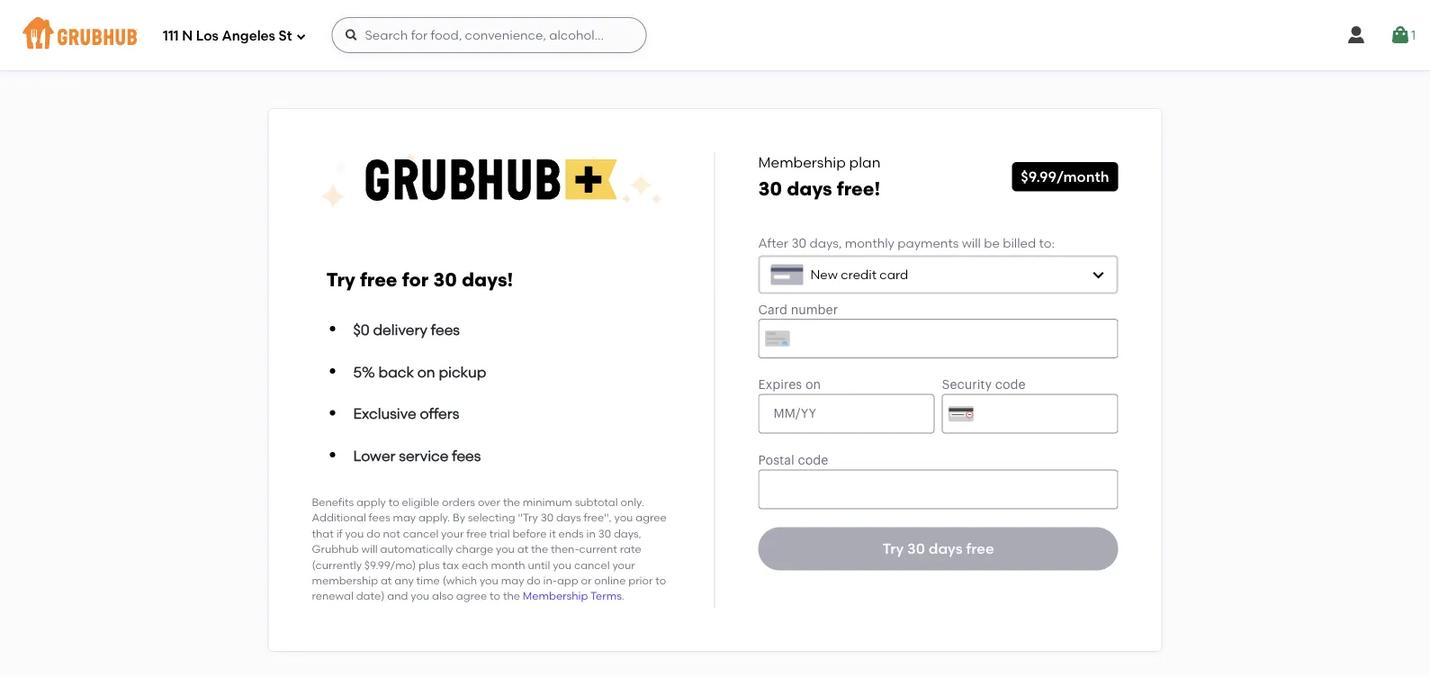 Task type: vqa. For each thing, say whether or not it's contained in the screenshot.
Choose a protein Required - Choose 1.
no



Task type: locate. For each thing, give the bounding box(es) containing it.
you
[[615, 511, 633, 524], [345, 527, 364, 540], [496, 542, 515, 556], [553, 558, 572, 571], [480, 574, 499, 587], [411, 589, 430, 603]]

0 vertical spatial may
[[393, 511, 416, 524]]

cancel up automatically
[[403, 527, 439, 540]]

offers
[[420, 405, 460, 422]]

by
[[453, 511, 465, 524]]

2 vertical spatial the
[[503, 589, 520, 603]]

days
[[787, 177, 833, 200], [556, 511, 581, 524], [929, 540, 963, 557]]

0 vertical spatial membership
[[759, 153, 846, 171]]

0 horizontal spatial membership
[[523, 589, 588, 603]]

2 vertical spatial fees
[[369, 511, 390, 524]]

$9.99/mo)
[[365, 558, 416, 571]]

plus
[[419, 558, 440, 571]]

0 horizontal spatial at
[[381, 574, 392, 587]]

svg image
[[1346, 24, 1368, 46], [296, 31, 307, 42]]

cancel up or
[[574, 558, 610, 571]]

proceed to checkout button
[[1032, 575, 1273, 608]]

membership up free!
[[759, 153, 846, 171]]

days, up "new" on the right top of the page
[[810, 235, 842, 250]]

1 vertical spatial fees
[[452, 447, 481, 464]]

fees
[[431, 321, 460, 338], [452, 447, 481, 464], [369, 511, 390, 524]]

to inside button
[[1142, 584, 1155, 599]]

membership down in-
[[523, 589, 588, 603]]

agree down the "(which"
[[456, 589, 487, 603]]

membership terms .
[[523, 589, 625, 603]]

svg image
[[1390, 24, 1412, 46], [344, 28, 359, 42], [1092, 268, 1106, 282]]

on
[[418, 363, 435, 380]]

0 horizontal spatial try
[[326, 268, 356, 291]]

trial
[[490, 527, 510, 540]]

svg image left 1 "button"
[[1346, 24, 1368, 46]]

will left be
[[962, 235, 981, 250]]

online
[[595, 574, 626, 587]]

the down month at left bottom
[[503, 589, 520, 603]]

monthly
[[845, 235, 895, 250]]

to
[[389, 495, 399, 509], [656, 574, 667, 587], [1142, 584, 1155, 599], [490, 589, 501, 603]]

fees right service
[[452, 447, 481, 464]]

only.
[[621, 495, 644, 509]]

svg image right st
[[296, 31, 307, 42]]

eligible
[[402, 495, 440, 509]]

pickup
[[439, 363, 487, 380]]

5%
[[353, 363, 375, 380]]

fees for $0 delivery fees
[[431, 321, 460, 338]]

renewal
[[312, 589, 354, 603]]

the up until
[[531, 542, 548, 556]]

0 vertical spatial days,
[[810, 235, 842, 250]]

after 30 days, monthly payments will be billed to:
[[759, 235, 1055, 250]]

days, up rate
[[614, 527, 642, 540]]

1 vertical spatial your
[[613, 558, 635, 571]]

it
[[549, 527, 556, 540]]

your
[[441, 527, 464, 540], [613, 558, 635, 571]]

at
[[518, 542, 529, 556], [381, 574, 392, 587]]

1 vertical spatial days,
[[614, 527, 642, 540]]

1 vertical spatial cancel
[[574, 558, 610, 571]]

free!
[[837, 177, 881, 200]]

free inside benefits apply to eligible orders over the minimum subtotal only. additional fees may apply. by selecting "try 30 days free", you agree that if you do not cancel your free trial before it ends in 30 days, grubhub will automatically charge you at the then-current rate (currently $9.99/mo) plus tax each month until you cancel your membership at any time (which you may do in-app or online prior to renewal date) and you also agree to the
[[467, 527, 487, 540]]

you down each
[[480, 574, 499, 587]]

may up not
[[393, 511, 416, 524]]

0 horizontal spatial days,
[[614, 527, 642, 540]]

30
[[759, 177, 783, 200], [792, 235, 807, 250], [433, 268, 457, 291], [541, 511, 554, 524], [598, 527, 611, 540], [908, 540, 926, 557]]

1 vertical spatial membership
[[523, 589, 588, 603]]

card
[[880, 267, 909, 282]]

membership for .
[[523, 589, 588, 603]]

111 n los angeles st
[[163, 28, 292, 44]]

to right prior
[[656, 574, 667, 587]]

0 horizontal spatial svg image
[[296, 31, 307, 42]]

try for try 30 days free
[[883, 540, 904, 557]]

1 vertical spatial agree
[[456, 589, 487, 603]]

at down $9.99/mo)
[[381, 574, 392, 587]]

try for try free for 30 days!
[[326, 268, 356, 291]]

free
[[360, 268, 398, 291], [467, 527, 487, 540], [967, 540, 995, 557]]

cancel
[[403, 527, 439, 540], [574, 558, 610, 571]]

membership inside membership plan 30 days free!
[[759, 153, 846, 171]]

0 horizontal spatial your
[[441, 527, 464, 540]]

5% back on pickup
[[353, 363, 487, 380]]

try inside try 30 days free button
[[883, 540, 904, 557]]

tax
[[443, 558, 459, 571]]

terms
[[591, 589, 622, 603]]

will
[[962, 235, 981, 250], [361, 542, 378, 556]]

0 horizontal spatial days
[[556, 511, 581, 524]]

0 vertical spatial your
[[441, 527, 464, 540]]

1 horizontal spatial will
[[962, 235, 981, 250]]

agree down the only.
[[636, 511, 667, 524]]

Search for food, convenience, alcohol... search field
[[332, 17, 647, 53]]

you down the only.
[[615, 511, 633, 524]]

charge
[[456, 542, 494, 556]]

1 horizontal spatial days
[[787, 177, 833, 200]]

0 vertical spatial agree
[[636, 511, 667, 524]]

2 horizontal spatial free
[[967, 540, 995, 557]]

your down rate
[[613, 558, 635, 571]]

may down month at left bottom
[[501, 574, 524, 587]]

1 horizontal spatial free
[[467, 527, 487, 540]]

at down before
[[518, 542, 529, 556]]

0 vertical spatial try
[[326, 268, 356, 291]]

1 horizontal spatial membership
[[759, 153, 846, 171]]

you down then- on the left bottom of the page
[[553, 558, 572, 571]]

the
[[503, 495, 520, 509], [531, 542, 548, 556], [503, 589, 520, 603]]

lower
[[353, 447, 396, 464]]

1 vertical spatial days
[[556, 511, 581, 524]]

0 horizontal spatial svg image
[[344, 28, 359, 42]]

membership
[[759, 153, 846, 171], [523, 589, 588, 603]]

0 vertical spatial do
[[367, 527, 381, 540]]

1 horizontal spatial agree
[[636, 511, 667, 524]]

benefits
[[312, 495, 354, 509]]

membership plan 30 days free!
[[759, 153, 881, 200]]

$9.99/month
[[1021, 168, 1110, 185]]

1 vertical spatial will
[[361, 542, 378, 556]]

0 vertical spatial days
[[787, 177, 833, 200]]

1 vertical spatial may
[[501, 574, 524, 587]]

2 horizontal spatial days
[[929, 540, 963, 557]]

may
[[393, 511, 416, 524], [501, 574, 524, 587]]

will up $9.99/mo)
[[361, 542, 378, 556]]

days, inside benefits apply to eligible orders over the minimum subtotal only. additional fees may apply. by selecting "try 30 days free", you agree that if you do not cancel your free trial before it ends in 30 days, grubhub will automatically charge you at the then-current rate (currently $9.99/mo) plus tax each month until you cancel your membership at any time (which you may do in-app or online prior to renewal date) and you also agree to the
[[614, 527, 642, 540]]

before
[[513, 527, 547, 540]]

after
[[759, 235, 789, 250]]

lower service fees
[[353, 447, 481, 464]]

fees down apply
[[369, 511, 390, 524]]

your down the by
[[441, 527, 464, 540]]

days inside button
[[929, 540, 963, 557]]

do left in-
[[527, 574, 541, 587]]

billed
[[1003, 235, 1037, 250]]

0 vertical spatial at
[[518, 542, 529, 556]]

1 horizontal spatial try
[[883, 540, 904, 557]]

0 vertical spatial fees
[[431, 321, 460, 338]]

membership for 30
[[759, 153, 846, 171]]

2 horizontal spatial svg image
[[1390, 24, 1412, 46]]

to right proceed
[[1142, 584, 1155, 599]]

angeles
[[222, 28, 275, 44]]

1 horizontal spatial do
[[527, 574, 541, 587]]

do left not
[[367, 527, 381, 540]]

in-
[[543, 574, 557, 587]]

fees right delivery
[[431, 321, 460, 338]]

0 vertical spatial will
[[962, 235, 981, 250]]

apply
[[357, 495, 386, 509]]

the right over at the bottom left
[[503, 495, 520, 509]]

2 vertical spatial days
[[929, 540, 963, 557]]

1 vertical spatial try
[[883, 540, 904, 557]]

1 vertical spatial do
[[527, 574, 541, 587]]

days,
[[810, 235, 842, 250], [614, 527, 642, 540]]

days!
[[462, 268, 513, 291]]

1 horizontal spatial svg image
[[1346, 24, 1368, 46]]

$0
[[353, 321, 370, 338]]

try
[[326, 268, 356, 291], [883, 540, 904, 557]]

delivery
[[373, 321, 428, 338]]

0 horizontal spatial do
[[367, 527, 381, 540]]

date)
[[356, 589, 385, 603]]

0 vertical spatial cancel
[[403, 527, 439, 540]]

0 horizontal spatial will
[[361, 542, 378, 556]]

fees for lower service fees
[[452, 447, 481, 464]]

1 vertical spatial at
[[381, 574, 392, 587]]

minimum
[[523, 495, 572, 509]]

svg image inside 1 "button"
[[1390, 24, 1412, 46]]

prior
[[629, 574, 653, 587]]

1 horizontal spatial your
[[613, 558, 635, 571]]

to right apply
[[389, 495, 399, 509]]

agree
[[636, 511, 667, 524], [456, 589, 487, 603]]

30 inside membership plan 30 days free!
[[759, 177, 783, 200]]



Task type: describe. For each thing, give the bounding box(es) containing it.
0 horizontal spatial may
[[393, 511, 416, 524]]

0 horizontal spatial cancel
[[403, 527, 439, 540]]

1 button
[[1390, 19, 1416, 51]]

st
[[279, 28, 292, 44]]

and
[[387, 589, 408, 603]]

(which
[[443, 574, 477, 587]]

exclusive
[[353, 405, 417, 422]]

service
[[399, 447, 449, 464]]

proceed to checkout
[[1087, 584, 1218, 599]]

try free for 30 days!
[[326, 268, 513, 291]]

1 horizontal spatial at
[[518, 542, 529, 556]]

1 vertical spatial the
[[531, 542, 548, 556]]

membership logo image
[[320, 152, 663, 210]]

credit
[[841, 267, 877, 282]]

time
[[417, 574, 440, 587]]

free inside button
[[967, 540, 995, 557]]

until
[[528, 558, 550, 571]]

free",
[[584, 511, 612, 524]]

(currently
[[312, 558, 362, 571]]

111
[[163, 28, 179, 44]]

n
[[182, 28, 193, 44]]

1 horizontal spatial may
[[501, 574, 524, 587]]

subtotal
[[575, 495, 618, 509]]

1 horizontal spatial days,
[[810, 235, 842, 250]]

days inside membership plan 30 days free!
[[787, 177, 833, 200]]

checkout
[[1158, 584, 1218, 599]]

30 inside button
[[908, 540, 926, 557]]

selecting
[[468, 511, 516, 524]]

in
[[587, 527, 596, 540]]

to:
[[1040, 235, 1055, 250]]

if
[[336, 527, 343, 540]]

grubhub
[[312, 542, 359, 556]]

try 30 days free button
[[759, 527, 1119, 571]]

apply.
[[419, 511, 450, 524]]

1 horizontal spatial cancel
[[574, 558, 610, 571]]

automatically
[[380, 542, 453, 556]]

then-
[[551, 542, 579, 556]]

try 30 days free
[[883, 540, 995, 557]]

0 horizontal spatial agree
[[456, 589, 487, 603]]

0 vertical spatial the
[[503, 495, 520, 509]]

membership
[[312, 574, 378, 587]]

you down time at the bottom of page
[[411, 589, 430, 603]]

plan
[[850, 153, 881, 171]]

fees inside benefits apply to eligible orders over the minimum subtotal only. additional fees may apply. by selecting "try 30 days free", you agree that if you do not cancel your free trial before it ends in 30 days, grubhub will automatically charge you at the then-current rate (currently $9.99/mo) plus tax each month until you cancel your membership at any time (which you may do in-app or online prior to renewal date) and you also agree to the
[[369, 511, 390, 524]]

any
[[395, 574, 414, 587]]

1
[[1412, 27, 1416, 43]]

not
[[383, 527, 400, 540]]

los
[[196, 28, 219, 44]]

proceed
[[1087, 584, 1139, 599]]

benefits apply to eligible orders over the minimum subtotal only. additional fees may apply. by selecting "try 30 days free", you agree that if you do not cancel your free trial before it ends in 30 days, grubhub will automatically charge you at the then-current rate (currently $9.99/mo) plus tax each month until you cancel your membership at any time (which you may do in-app or online prior to renewal date) and you also agree to the
[[312, 495, 667, 603]]

over
[[478, 495, 501, 509]]

each
[[462, 558, 489, 571]]

or
[[581, 574, 592, 587]]

to down month at left bottom
[[490, 589, 501, 603]]

new
[[811, 267, 838, 282]]

you up month at left bottom
[[496, 542, 515, 556]]

additional
[[312, 511, 366, 524]]

payments
[[898, 235, 959, 250]]

that
[[312, 527, 334, 540]]

for
[[402, 268, 429, 291]]

exclusive offers
[[353, 405, 460, 422]]

main navigation navigation
[[0, 0, 1431, 70]]

.
[[622, 589, 625, 603]]

days inside benefits apply to eligible orders over the minimum subtotal only. additional fees may apply. by selecting "try 30 days free", you agree that if you do not cancel your free trial before it ends in 30 days, grubhub will automatically charge you at the then-current rate (currently $9.99/mo) plus tax each month until you cancel your membership at any time (which you may do in-app or online prior to renewal date) and you also agree to the
[[556, 511, 581, 524]]

app
[[557, 574, 579, 587]]

be
[[984, 235, 1000, 250]]

$0 delivery fees
[[353, 321, 460, 338]]

month
[[491, 558, 525, 571]]

membership terms link
[[523, 589, 622, 603]]

rate
[[620, 542, 642, 556]]

also
[[432, 589, 454, 603]]

back
[[379, 363, 414, 380]]

will inside benefits apply to eligible orders over the minimum subtotal only. additional fees may apply. by selecting "try 30 days free", you agree that if you do not cancel your free trial before it ends in 30 days, grubhub will automatically charge you at the then-current rate (currently $9.99/mo) plus tax each month until you cancel your membership at any time (which you may do in-app or online prior to renewal date) and you also agree to the
[[361, 542, 378, 556]]

0 horizontal spatial free
[[360, 268, 398, 291]]

"try
[[518, 511, 538, 524]]

1 horizontal spatial svg image
[[1092, 268, 1106, 282]]

you right if
[[345, 527, 364, 540]]

orders
[[442, 495, 475, 509]]

current
[[579, 542, 618, 556]]

new credit card
[[811, 267, 909, 282]]

ends
[[559, 527, 584, 540]]



